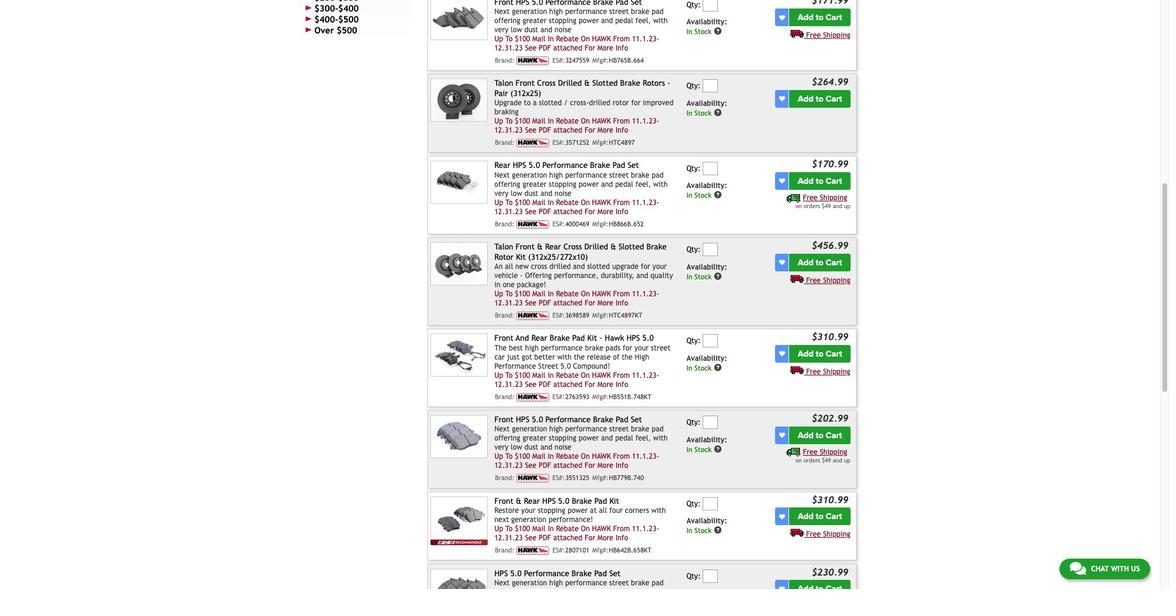 Task type: describe. For each thing, give the bounding box(es) containing it.
5.0 inside hps 5.0 performance brake pad set next generation high performance street brake pad offering greater stopping power and pedal feel, wit
[[511, 569, 522, 579]]

performance inside rear hps 5.0 performance brake pad set next generation high performance street brake pad offering greater stopping power and pedal feel, with very low dust and noise up to $100 mail in rebate on hawk from 11.1.23- 12.31.23 see pdf attached for more info
[[566, 171, 607, 180]]

from inside the talon front & rear cross drilled & slotted brake rotor kit (312x25/272x10) an all new cross drilled and slotted upgrade for your vehicle - offering performance, durability, and quality in one package! up to $100 mail in rebate on hawk from 11.1.23- 12.31.23 see pdf attached for more info
[[614, 290, 630, 298]]

in inside next generation high performance street brake pad offering greater stopping power and pedal feel, with very low dust and noise up to $100 mail in rebate on hawk from 11.1.23- 12.31.23 see pdf attached for more info
[[548, 35, 554, 43]]

orders for $202.99
[[804, 457, 821, 464]]

cart for front & rear hps 5.0 brake pad kit
[[826, 512, 843, 522]]

add to wish list image for $202.99
[[780, 433, 786, 439]]

(312x25)
[[511, 89, 542, 98]]

car
[[495, 353, 505, 362]]

es#: for talon front cross drilled & slotted brake rotors - pair (312x25)
[[553, 139, 565, 146]]

brand: for front & rear hps 5.0 brake pad kit
[[495, 547, 515, 555]]

free shipping image for $170.99
[[787, 194, 801, 203]]

mfg#: for rear hps 5.0 performance brake pad set
[[593, 220, 609, 228]]

shipping down $202.99 on the bottom right of the page
[[820, 448, 848, 457]]

to for front and rear brake pad kit - hawk hps 5.0
[[816, 349, 824, 359]]

cross
[[531, 263, 548, 271]]

next inside rear hps 5.0 performance brake pad set next generation high performance street brake pad offering greater stopping power and pedal feel, with very low dust and noise up to $100 mail in rebate on hawk from 11.1.23- 12.31.23 see pdf attached for more info
[[495, 171, 510, 180]]

over
[[315, 25, 334, 35]]

on for $202.99
[[796, 457, 802, 464]]

1 question sign image from the top
[[714, 27, 723, 35]]

from inside front & rear hps 5.0 brake pad kit restore your stopping power at all four corners with next generation performance! up to $100 mail in rebate on hawk from 11.1.23- 12.31.23 see pdf attached for more info
[[614, 525, 630, 534]]

performance inside front and rear brake pad kit - hawk hps 5.0 the best high performance brake pads for your street car just got better with the release of the high performance street 5.0 compound! up to $100 mail in rebate on hawk from 11.1.23- 12.31.23 see pdf attached for more info
[[541, 344, 583, 353]]

$100 inside front hps 5.0 performance brake pad set next generation high performance street brake pad offering greater stopping power and pedal feel, with very low dust and noise up to $100 mail in rebate on hawk from 11.1.23- 12.31.23 see pdf attached for more info
[[515, 453, 531, 461]]

1 availability: in stock from the top
[[687, 18, 728, 36]]

add to cart for talon front cross drilled & slotted brake rotors - pair (312x25)
[[798, 94, 843, 104]]

front for hps
[[495, 416, 514, 425]]

pad inside rear hps 5.0 performance brake pad set next generation high performance street brake pad offering greater stopping power and pedal feel, with very low dust and noise up to $100 mail in rebate on hawk from 11.1.23- 12.31.23 see pdf attached for more info
[[613, 161, 626, 170]]

rear inside rear hps 5.0 performance brake pad set next generation high performance street brake pad offering greater stopping power and pedal feel, with very low dust and noise up to $100 mail in rebate on hawk from 11.1.23- 12.31.23 see pdf attached for more info
[[495, 161, 511, 170]]

with inside next generation high performance street brake pad offering greater stopping power and pedal feel, with very low dust and noise up to $100 mail in rebate on hawk from 11.1.23- 12.31.23 see pdf attached for more info
[[654, 16, 668, 25]]

info inside front hps 5.0 performance brake pad set next generation high performance street brake pad offering greater stopping power and pedal feel, with very low dust and noise up to $100 mail in rebate on hawk from 11.1.23- 12.31.23 see pdf attached for more info
[[616, 462, 629, 471]]

an
[[495, 263, 503, 271]]

to inside talon front cross drilled & slotted brake rotors - pair (312x25) upgrade to a slotted / cross-drilled rotor for improved braking up to $100 mail in rebate on hawk from 11.1.23- 12.31.23 see pdf attached for more info
[[506, 117, 513, 126]]

1 add to cart from the top
[[798, 12, 843, 23]]

with inside front hps 5.0 performance brake pad set next generation high performance street brake pad offering greater stopping power and pedal feel, with very low dust and noise up to $100 mail in rebate on hawk from 11.1.23- 12.31.23 see pdf attached for more info
[[654, 435, 668, 443]]

$100 inside the talon front & rear cross drilled & slotted brake rotor kit (312x25/272x10) an all new cross drilled and slotted upgrade for your vehicle - offering performance, durability, and quality in one package! up to $100 mail in rebate on hawk from 11.1.23- 12.31.23 see pdf attached for more info
[[515, 290, 531, 298]]

1 qty: from the top
[[687, 0, 701, 9]]

11.1.23- inside rear hps 5.0 performance brake pad set next generation high performance street brake pad offering greater stopping power and pedal feel, with very low dust and noise up to $100 mail in rebate on hawk from 11.1.23- 12.31.23 see pdf attached for more info
[[632, 198, 660, 207]]

2 the from the left
[[622, 353, 633, 362]]

pedal inside rear hps 5.0 performance brake pad set next generation high performance street brake pad offering greater stopping power and pedal feel, with very low dust and noise up to $100 mail in rebate on hawk from 11.1.23- 12.31.23 see pdf attached for more info
[[616, 180, 634, 189]]

add to cart button for rear hps 5.0 performance brake pad set
[[790, 172, 851, 190]]

next inside next generation high performance street brake pad offering greater stopping power and pedal feel, with very low dust and noise up to $100 mail in rebate on hawk from 11.1.23- 12.31.23 see pdf attached for more info
[[495, 7, 510, 16]]

pad inside next generation high performance street brake pad offering greater stopping power and pedal feel, with very low dust and noise up to $100 mail in rebate on hawk from 11.1.23- 12.31.23 see pdf attached for more info
[[652, 7, 664, 16]]

1 vertical spatial $500
[[337, 25, 357, 35]]

shipping down $170.99 at the right
[[820, 194, 848, 202]]

question sign image for $170.99
[[714, 191, 723, 199]]

& up cross
[[537, 243, 543, 252]]

11.1.23- inside next generation high performance street brake pad offering greater stopping power and pedal feel, with very low dust and noise up to $100 mail in rebate on hawk from 11.1.23- 12.31.23 see pdf attached for more info
[[632, 35, 660, 43]]

got
[[522, 353, 533, 362]]

free for restore your stopping power at all four corners with next generation performance!
[[807, 531, 821, 539]]

pad inside front & rear hps 5.0 brake pad kit restore your stopping power at all four corners with next generation performance! up to $100 mail in rebate on hawk from 11.1.23- 12.31.23 see pdf attached for more info
[[595, 497, 608, 506]]

mfg#: for talon front cross drilled & slotted brake rotors - pair (312x25)
[[593, 139, 609, 146]]

your inside front & rear hps 5.0 brake pad kit restore your stopping power at all four corners with next generation performance! up to $100 mail in rebate on hawk from 11.1.23- 12.31.23 see pdf attached for more info
[[522, 507, 536, 516]]

pads
[[606, 344, 621, 353]]

free shipping image for $456.99
[[791, 275, 805, 283]]

performance inside front hps 5.0 performance brake pad set next generation high performance street brake pad offering greater stopping power and pedal feel, with very low dust and noise up to $100 mail in rebate on hawk from 11.1.23- 12.31.23 see pdf attached for more info
[[566, 426, 607, 434]]

for inside next generation high performance street brake pad offering greater stopping power and pedal feel, with very low dust and noise up to $100 mail in rebate on hawk from 11.1.23- 12.31.23 see pdf attached for more info
[[585, 44, 596, 52]]

3 add to wish list image from the top
[[780, 587, 786, 590]]

front & rear hps 5.0 brake pad kit link
[[495, 497, 620, 506]]

qty: for front & rear hps 5.0 brake pad kit
[[687, 500, 701, 509]]

stopping inside next generation high performance street brake pad offering greater stopping power and pedal feel, with very low dust and noise up to $100 mail in rebate on hawk from 11.1.23- 12.31.23 see pdf attached for more info
[[549, 16, 577, 25]]

es#: 3698589 mfg#: htc4897kt
[[553, 312, 643, 319]]

$100 inside front & rear hps 5.0 brake pad kit restore your stopping power at all four corners with next generation performance! up to $100 mail in rebate on hawk from 11.1.23- 12.31.23 see pdf attached for more info
[[515, 525, 531, 534]]

$264.99
[[812, 76, 849, 87]]

rebate inside the talon front & rear cross drilled & slotted brake rotor kit (312x25/272x10) an all new cross drilled and slotted upgrade for your vehicle - offering performance, durability, and quality in one package! up to $100 mail in rebate on hawk from 11.1.23- 12.31.23 see pdf attached for more info
[[556, 290, 579, 298]]

set for $202.99
[[631, 416, 643, 425]]

rear hps 5.0 performance brake pad set next generation high performance street brake pad offering greater stopping power and pedal feel, with very low dust and noise up to $100 mail in rebate on hawk from 11.1.23- 12.31.23 see pdf attached for more info
[[495, 161, 668, 216]]

1 cart from the top
[[826, 12, 843, 23]]

$456.99
[[812, 240, 849, 251]]

$400
[[338, 3, 359, 13]]

up for $202.99
[[845, 457, 851, 464]]

hb551b.748kt
[[609, 393, 652, 401]]

just
[[507, 353, 520, 362]]

mfg#: for talon front & rear cross drilled & slotted brake rotor kit (312x25/272x10)
[[593, 312, 609, 319]]

high inside hps 5.0 performance brake pad set next generation high performance street brake pad offering greater stopping power and pedal feel, wit
[[550, 579, 563, 588]]

corners
[[625, 507, 650, 516]]

feel, inside rear hps 5.0 performance brake pad set next generation high performance street brake pad offering greater stopping power and pedal feel, with very low dust and noise up to $100 mail in rebate on hawk from 11.1.23- 12.31.23 see pdf attached for more info
[[636, 180, 652, 189]]

hawk - corporate logo image for talon front cross drilled & slotted brake rotors - pair (312x25)
[[517, 139, 550, 147]]

to for front & rear hps 5.0 brake pad kit
[[816, 512, 824, 522]]

$202.99
[[812, 413, 849, 424]]

generation inside hps 5.0 performance brake pad set next generation high performance street brake pad offering greater stopping power and pedal feel, wit
[[512, 579, 547, 588]]

availability: for rear hps 5.0 performance brake pad set
[[687, 182, 728, 190]]

talon front & rear cross drilled & slotted brake rotor kit (312x25/272x10) an all new cross drilled and slotted upgrade for your vehicle - offering performance, durability, and quality in one package! up to $100 mail in rebate on hawk from 11.1.23- 12.31.23 see pdf attached for more info
[[495, 243, 674, 308]]

rebate inside front & rear hps 5.0 brake pad kit restore your stopping power at all four corners with next generation performance! up to $100 mail in rebate on hawk from 11.1.23- 12.31.23 see pdf attached for more info
[[556, 525, 579, 534]]

free shipping for front & rear hps 5.0 brake pad kit
[[807, 531, 851, 539]]

htc4897kt
[[609, 312, 643, 319]]

on inside front and rear brake pad kit - hawk hps 5.0 the best high performance brake pads for your street car just got better with the release of the high performance street 5.0 compound! up to $100 mail in rebate on hawk from 11.1.23- 12.31.23 see pdf attached for more info
[[581, 371, 590, 380]]

$400-$500 link
[[303, 14, 405, 25]]

talon front cross drilled & slotted brake rotors - pair (312x25) upgrade to a slotted / cross-drilled rotor for improved braking up to $100 mail in rebate on hawk from 11.1.23- 12.31.23 see pdf attached for more info
[[495, 79, 674, 135]]

attached inside front and rear brake pad kit - hawk hps 5.0 the best high performance brake pads for your street car just got better with the release of the high performance street 5.0 compound! up to $100 mail in rebate on hawk from 11.1.23- 12.31.23 see pdf attached for more info
[[554, 381, 583, 389]]

es#2807101 - hb642b.658kt - front & rear hps 5.0 brake pad kit - restore your stopping power at all four corners with next generation performance! - hawk - audi image
[[431, 497, 488, 540]]

for inside talon front cross drilled & slotted brake rotors - pair (312x25) upgrade to a slotted / cross-drilled rotor for improved braking up to $100 mail in rebate on hawk from 11.1.23- 12.31.23 see pdf attached for more info
[[632, 99, 641, 107]]

in
[[495, 281, 501, 289]]

us
[[1132, 565, 1141, 574]]

add to wish list image for kit
[[780, 514, 786, 520]]

free for an all new cross drilled and slotted upgrade for your vehicle - offering performance, durability, and quality in one package!
[[807, 276, 821, 285]]

shipping for restore your stopping power at all four corners with next generation performance!
[[824, 531, 851, 539]]

noise inside next generation high performance street brake pad offering greater stopping power and pedal feel, with very low dust and noise up to $100 mail in rebate on hawk from 11.1.23- 12.31.23 see pdf attached for more info
[[555, 26, 572, 34]]

3698589
[[566, 312, 590, 319]]

2807101
[[566, 547, 590, 555]]

hps 5.0 performance brake pad set next generation high performance street brake pad offering greater stopping power and pedal feel, wit
[[495, 569, 668, 590]]

kit inside front & rear hps 5.0 brake pad kit restore your stopping power at all four corners with next generation performance! up to $100 mail in rebate on hawk from 11.1.23- 12.31.23 see pdf attached for more info
[[610, 497, 620, 506]]

htc4897
[[609, 139, 635, 146]]

free shipping on orders $49 and up for $202.99
[[796, 448, 851, 464]]

talon front cross drilled & slotted brake rotors - pair (312x25) link
[[495, 79, 671, 98]]

& up "upgrade"
[[611, 243, 617, 252]]

cross inside the talon front & rear cross drilled & slotted brake rotor kit (312x25/272x10) an all new cross drilled and slotted upgrade for your vehicle - offering performance, durability, and quality in one package! up to $100 mail in rebate on hawk from 11.1.23- 12.31.23 see pdf attached for more info
[[564, 243, 582, 252]]

$100 inside front and rear brake pad kit - hawk hps 5.0 the best high performance brake pads for your street car just got better with the release of the high performance street 5.0 compound! up to $100 mail in rebate on hawk from 11.1.23- 12.31.23 see pdf attached for more info
[[515, 371, 531, 380]]

next
[[495, 516, 509, 525]]

(312x25/272x10)
[[529, 253, 588, 262]]

add to wish list image for $264.99
[[780, 96, 786, 102]]

add for front hps 5.0 performance brake pad set
[[798, 431, 814, 441]]

add to cart button for talon front & rear cross drilled & slotted brake rotor kit (312x25/272x10)
[[790, 254, 851, 272]]

mail inside next generation high performance street brake pad offering greater stopping power and pedal feel, with very low dust and noise up to $100 mail in rebate on hawk from 11.1.23- 12.31.23 see pdf attached for more info
[[533, 35, 546, 43]]

next generation high performance street brake pad offering greater stopping power and pedal feel, with very low dust and noise up to $100 mail in rebate on hawk from 11.1.23- 12.31.23 see pdf attached for more info
[[495, 7, 668, 52]]

power inside rear hps 5.0 performance brake pad set next generation high performance street brake pad offering greater stopping power and pedal feel, with very low dust and noise up to $100 mail in rebate on hawk from 11.1.23- 12.31.23 see pdf attached for more info
[[579, 180, 599, 189]]

es#: 3571252 mfg#: htc4897
[[553, 139, 635, 146]]

at
[[590, 507, 597, 516]]

1 add to cart button from the top
[[790, 9, 851, 26]]

on for $170.99
[[796, 203, 802, 210]]

to for talon front cross drilled & slotted brake rotors - pair (312x25)
[[816, 94, 824, 104]]

stopping inside rear hps 5.0 performance brake pad set next generation high performance street brake pad offering greater stopping power and pedal feel, with very low dust and noise up to $100 mail in rebate on hawk from 11.1.23- 12.31.23 see pdf attached for more info
[[549, 180, 577, 189]]

quality
[[651, 272, 674, 280]]

add to cart for front hps 5.0 performance brake pad set
[[798, 431, 843, 441]]

qty: for hps 5.0 performance brake pad set
[[687, 573, 701, 581]]

brand: for front hps 5.0 performance brake pad set
[[495, 475, 515, 482]]

on inside talon front cross drilled & slotted brake rotors - pair (312x25) upgrade to a slotted / cross-drilled rotor for improved braking up to $100 mail in rebate on hawk from 11.1.23- 12.31.23 see pdf attached for more info
[[581, 117, 590, 126]]

compound!
[[573, 362, 611, 371]]

high
[[635, 353, 650, 362]]

comments image
[[1071, 562, 1087, 576]]

in inside the talon front & rear cross drilled & slotted brake rotor kit (312x25/272x10) an all new cross drilled and slotted upgrade for your vehicle - offering performance, durability, and quality in one package! up to $100 mail in rebate on hawk from 11.1.23- 12.31.23 see pdf attached for more info
[[548, 290, 554, 298]]

add to wish list image for $456.99
[[780, 260, 786, 266]]

4000469
[[566, 220, 590, 228]]

chat with us
[[1092, 565, 1141, 574]]

power inside hps 5.0 performance brake pad set next generation high performance street brake pad offering greater stopping power and pedal feel, wit
[[579, 589, 599, 590]]

shipping for an all new cross drilled and slotted upgrade for your vehicle - offering performance, durability, and quality in one package!
[[824, 276, 851, 285]]

es#: 2763593 mfg#: hb551b.748kt
[[553, 393, 652, 401]]

availability: in stock for front and rear brake pad kit - hawk hps 5.0
[[687, 354, 728, 373]]

info inside front and rear brake pad kit - hawk hps 5.0 the best high performance brake pads for your street car just got better with the release of the high performance street 5.0 compound! up to $100 mail in rebate on hawk from 11.1.23- 12.31.23 see pdf attached for more info
[[616, 381, 629, 389]]

up inside rear hps 5.0 performance brake pad set next generation high performance street brake pad offering greater stopping power and pedal feel, with very low dust and noise up to $100 mail in rebate on hawk from 11.1.23- 12.31.23 see pdf attached for more info
[[495, 198, 504, 207]]

dust for $170.99
[[525, 189, 539, 198]]

set for $170.99
[[628, 161, 639, 170]]

hb642b.658kt
[[609, 547, 652, 555]]

add to cart button for front and rear brake pad kit - hawk hps 5.0
[[790, 345, 851, 363]]

and
[[516, 334, 529, 343]]

noise for $170.99
[[555, 189, 572, 198]]

stock for front hps 5.0 performance brake pad set
[[695, 445, 712, 454]]

attached inside the talon front & rear cross drilled & slotted brake rotor kit (312x25/272x10) an all new cross drilled and slotted upgrade for your vehicle - offering performance, durability, and quality in one package! up to $100 mail in rebate on hawk from 11.1.23- 12.31.23 see pdf attached for more info
[[554, 299, 583, 308]]

pdf inside front and rear brake pad kit - hawk hps 5.0 the best high performance brake pads for your street car just got better with the release of the high performance street 5.0 compound! up to $100 mail in rebate on hawk from 11.1.23- 12.31.23 see pdf attached for more info
[[539, 381, 551, 389]]

1 availability: from the top
[[687, 18, 728, 26]]

add for talon front cross drilled & slotted brake rotors - pair (312x25)
[[798, 94, 814, 104]]

es#: 3247559 mfg#: hb765b.664
[[553, 57, 644, 64]]

shipping for the best high performance brake pads for your street car just got better with the release of the high performance street 5.0 compound!
[[824, 368, 851, 376]]

1 the from the left
[[574, 353, 585, 362]]

vehicle
[[495, 272, 518, 280]]

hawk - corporate logo image for front and rear brake pad kit - hawk hps 5.0
[[517, 393, 550, 402]]

mail inside front & rear hps 5.0 brake pad kit restore your stopping power at all four corners with next generation performance! up to $100 mail in rebate on hawk from 11.1.23- 12.31.23 see pdf attached for more info
[[533, 525, 546, 534]]

1 es#: from the top
[[553, 57, 565, 64]]

better
[[535, 353, 555, 362]]

greater inside next generation high performance street brake pad offering greater stopping power and pedal feel, with very low dust and noise up to $100 mail in rebate on hawk from 11.1.23- 12.31.23 see pdf attached for more info
[[523, 16, 547, 25]]

mfg#: for front & rear hps 5.0 brake pad kit
[[593, 547, 609, 555]]

front & rear hps 5.0 brake pad kit restore your stopping power at all four corners with next generation performance! up to $100 mail in rebate on hawk from 11.1.23- 12.31.23 see pdf attached for more info
[[495, 497, 666, 543]]

pair
[[495, 89, 508, 98]]

braking
[[495, 108, 519, 116]]

chat with us link
[[1060, 559, 1151, 580]]

one
[[503, 281, 515, 289]]

slotted inside talon front cross drilled & slotted brake rotors - pair (312x25) upgrade to a slotted / cross-drilled rotor for improved braking up to $100 mail in rebate on hawk from 11.1.23- 12.31.23 see pdf attached for more info
[[593, 79, 618, 88]]

for inside front hps 5.0 performance brake pad set next generation high performance street brake pad offering greater stopping power and pedal feel, with very low dust and noise up to $100 mail in rebate on hawk from 11.1.23- 12.31.23 see pdf attached for more info
[[585, 462, 596, 471]]

rebate inside next generation high performance street brake pad offering greater stopping power and pedal feel, with very low dust and noise up to $100 mail in rebate on hawk from 11.1.23- 12.31.23 see pdf attached for more info
[[556, 35, 579, 43]]

more inside front & rear hps 5.0 brake pad kit restore your stopping power at all four corners with next generation performance! up to $100 mail in rebate on hawk from 11.1.23- 12.31.23 see pdf attached for more info
[[598, 534, 614, 543]]

greater inside hps 5.0 performance brake pad set next generation high performance street brake pad offering greater stopping power and pedal feel, wit
[[523, 589, 547, 590]]

pad inside front hps 5.0 performance brake pad set next generation high performance street brake pad offering greater stopping power and pedal feel, with very low dust and noise up to $100 mail in rebate on hawk from 11.1.23- 12.31.23 see pdf attached for more info
[[616, 416, 629, 425]]

cart for front hps 5.0 performance brake pad set
[[826, 431, 843, 441]]

rear inside front and rear brake pad kit - hawk hps 5.0 the best high performance brake pads for your street car just got better with the release of the high performance street 5.0 compound! up to $100 mail in rebate on hawk from 11.1.23- 12.31.23 see pdf attached for more info
[[532, 334, 548, 343]]

2763593
[[566, 393, 590, 401]]

set inside hps 5.0 performance brake pad set next generation high performance street brake pad offering greater stopping power and pedal feel, wit
[[610, 569, 621, 579]]

free shipping image for $310.99
[[791, 366, 805, 375]]

from inside front and rear brake pad kit - hawk hps 5.0 the best high performance brake pads for your street car just got better with the release of the high performance street 5.0 compound! up to $100 mail in rebate on hawk from 11.1.23- 12.31.23 see pdf attached for more info
[[614, 371, 630, 380]]

3551325
[[566, 475, 590, 482]]

free down $170.99 at the right
[[804, 194, 818, 202]]

hps inside front & rear hps 5.0 brake pad kit restore your stopping power at all four corners with next generation performance! up to $100 mail in rebate on hawk from 11.1.23- 12.31.23 see pdf attached for more info
[[543, 497, 556, 506]]

high inside front hps 5.0 performance brake pad set next generation high performance street brake pad offering greater stopping power and pedal feel, with very low dust and noise up to $100 mail in rebate on hawk from 11.1.23- 12.31.23 see pdf attached for more info
[[550, 426, 563, 434]]

performance inside rear hps 5.0 performance brake pad set next generation high performance street brake pad offering greater stopping power and pedal feel, with very low dust and noise up to $100 mail in rebate on hawk from 11.1.23- 12.31.23 see pdf attached for more info
[[543, 161, 588, 170]]

of
[[613, 353, 620, 362]]

up inside the talon front & rear cross drilled & slotted brake rotor kit (312x25/272x10) an all new cross drilled and slotted upgrade for your vehicle - offering performance, durability, and quality in one package! up to $100 mail in rebate on hawk from 11.1.23- 12.31.23 see pdf attached for more info
[[495, 290, 504, 298]]

availability: for front & rear hps 5.0 brake pad kit
[[687, 518, 728, 526]]

brand: for talon front & rear cross drilled & slotted brake rotor kit (312x25/272x10)
[[495, 312, 515, 319]]

1 hawk - corporate logo image from the top
[[517, 57, 550, 65]]

offering inside front hps 5.0 performance brake pad set next generation high performance street brake pad offering greater stopping power and pedal feel, with very low dust and noise up to $100 mail in rebate on hawk from 11.1.23- 12.31.23 see pdf attached for more info
[[495, 435, 521, 443]]

see inside front and rear brake pad kit - hawk hps 5.0 the best high performance brake pads for your street car just got better with the release of the high performance street 5.0 compound! up to $100 mail in rebate on hawk from 11.1.23- 12.31.23 see pdf attached for more info
[[525, 381, 537, 389]]

package!
[[517, 281, 547, 289]]

front for &
[[495, 497, 514, 506]]

1 add from the top
[[798, 12, 814, 23]]

3571252
[[566, 139, 590, 146]]

11.1.23- inside front & rear hps 5.0 brake pad kit restore your stopping power at all four corners with next generation performance! up to $100 mail in rebate on hawk from 11.1.23- 12.31.23 see pdf attached for more info
[[632, 525, 660, 534]]

cross-
[[570, 99, 589, 107]]

low for $202.99
[[511, 444, 523, 452]]

front hps 5.0 performance brake pad set next generation high performance street brake pad offering greater stopping power and pedal feel, with very low dust and noise up to $100 mail in rebate on hawk from 11.1.23- 12.31.23 see pdf attached for more info
[[495, 416, 668, 471]]

es#: 3551325 mfg#: hb779b.740
[[553, 475, 644, 482]]

over $500 link
[[303, 25, 405, 36]]

mail inside talon front cross drilled & slotted brake rotors - pair (312x25) upgrade to a slotted / cross-drilled rotor for improved braking up to $100 mail in rebate on hawk from 11.1.23- 12.31.23 see pdf attached for more info
[[533, 117, 546, 126]]

durability,
[[601, 272, 635, 280]]

generation inside front hps 5.0 performance brake pad set next generation high performance street brake pad offering greater stopping power and pedal feel, with very low dust and noise up to $100 mail in rebate on hawk from 11.1.23- 12.31.23 see pdf attached for more info
[[512, 426, 547, 434]]

cart for talon front cross drilled & slotted brake rotors - pair (312x25)
[[826, 94, 843, 104]]

mfg#: for front hps 5.0 performance brake pad set
[[593, 475, 609, 482]]

hps 5.0 performance brake pad set link
[[495, 569, 621, 579]]

hb779b.740
[[609, 475, 644, 482]]

with inside front & rear hps 5.0 brake pad kit restore your stopping power at all four corners with next generation performance! up to $100 mail in rebate on hawk from 11.1.23- 12.31.23 see pdf attached for more info
[[652, 507, 666, 516]]

to inside the talon front & rear cross drilled & slotted brake rotor kit (312x25/272x10) an all new cross drilled and slotted upgrade for your vehicle - offering performance, durability, and quality in one package! up to $100 mail in rebate on hawk from 11.1.23- 12.31.23 see pdf attached for more info
[[506, 290, 513, 298]]

talon front & rear cross drilled & slotted brake rotor kit (312x25/272x10) link
[[495, 243, 667, 262]]

$300-$400 $400-$500 over $500
[[315, 3, 359, 35]]

in inside front & rear hps 5.0 brake pad kit restore your stopping power at all four corners with next generation performance! up to $100 mail in rebate on hawk from 11.1.23- 12.31.23 see pdf attached for more info
[[548, 525, 554, 534]]

availability: for front hps 5.0 performance brake pad set
[[687, 436, 728, 445]]

12.31.23 inside next generation high performance street brake pad offering greater stopping power and pedal feel, with very low dust and noise up to $100 mail in rebate on hawk from 11.1.23- 12.31.23 see pdf attached for more info
[[495, 44, 523, 52]]

dust for $202.99
[[525, 444, 539, 452]]

12.31.23 inside the talon front & rear cross drilled & slotted brake rotor kit (312x25/272x10) an all new cross drilled and slotted upgrade for your vehicle - offering performance, durability, and quality in one package! up to $100 mail in rebate on hawk from 11.1.23- 12.31.23 see pdf attached for more info
[[495, 299, 523, 308]]

es#3551325 - hb779b.740 - front hps 5.0 performance brake pad set - next generation high performance street brake pad offering greater stopping power and pedal feel, with very low dust and noise - hawk - audi volkswagen image
[[431, 416, 488, 459]]

up inside talon front cross drilled & slotted brake rotors - pair (312x25) upgrade to a slotted / cross-drilled rotor for improved braking up to $100 mail in rebate on hawk from 11.1.23- 12.31.23 see pdf attached for more info
[[495, 117, 504, 126]]

the
[[495, 344, 507, 353]]

noise for $202.99
[[555, 444, 572, 452]]

street inside front and rear brake pad kit - hawk hps 5.0 the best high performance brake pads for your street car just got better with the release of the high performance street 5.0 compound! up to $100 mail in rebate on hawk from 11.1.23- 12.31.23 see pdf attached for more info
[[651, 344, 671, 353]]

3247559
[[566, 57, 590, 64]]

street
[[539, 362, 559, 371]]

1 mfg#: from the top
[[593, 57, 609, 64]]

/
[[564, 99, 568, 107]]

es#: for talon front & rear cross drilled & slotted brake rotor kit (312x25/272x10)
[[553, 312, 565, 319]]

free for the best high performance brake pads for your street car just got better with the release of the high performance street 5.0 compound!
[[807, 368, 821, 376]]

brake inside front & rear hps 5.0 brake pad kit restore your stopping power at all four corners with next generation performance! up to $100 mail in rebate on hawk from 11.1.23- 12.31.23 see pdf attached for more info
[[572, 497, 592, 506]]

1 add to wish list image from the top
[[780, 14, 786, 20]]

question sign image for $310.99
[[714, 527, 723, 535]]

add to cart for front & rear hps 5.0 brake pad kit
[[798, 512, 843, 522]]

slotted inside talon front cross drilled & slotted brake rotors - pair (312x25) upgrade to a slotted / cross-drilled rotor for improved braking up to $100 mail in rebate on hawk from 11.1.23- 12.31.23 see pdf attached for more info
[[539, 99, 562, 107]]



Task type: locate. For each thing, give the bounding box(es) containing it.
0 vertical spatial very
[[495, 26, 509, 34]]

1 vertical spatial question sign image
[[714, 364, 723, 372]]

3 $100 from the top
[[515, 198, 531, 207]]

from inside front hps 5.0 performance brake pad set next generation high performance street brake pad offering greater stopping power and pedal feel, with very low dust and noise up to $100 mail in rebate on hawk from 11.1.23- 12.31.23 see pdf attached for more info
[[614, 453, 630, 461]]

low
[[511, 26, 523, 34], [511, 189, 523, 198], [511, 444, 523, 452]]

1 vertical spatial free shipping image
[[791, 529, 805, 538]]

cart for front and rear brake pad kit - hawk hps 5.0
[[826, 349, 843, 359]]

for
[[585, 44, 596, 52], [585, 126, 596, 135], [585, 208, 596, 216], [585, 299, 596, 308], [585, 381, 596, 389], [585, 462, 596, 471], [585, 534, 596, 543]]

11.1.23- down "improved"
[[632, 117, 660, 126]]

1 vertical spatial cross
[[564, 243, 582, 252]]

brand: for talon front cross drilled & slotted brake rotors - pair (312x25)
[[495, 139, 515, 146]]

add for rear hps 5.0 performance brake pad set
[[798, 176, 814, 186]]

hawk - corporate logo image up 'front & rear hps 5.0 brake pad kit' 'link' at the bottom
[[517, 475, 550, 483]]

for inside front and rear brake pad kit - hawk hps 5.0 the best high performance brake pads for your street car just got better with the release of the high performance street 5.0 compound! up to $100 mail in rebate on hawk from 11.1.23- 12.31.23 see pdf attached for more info
[[623, 344, 633, 353]]

1 vertical spatial drilled
[[585, 243, 609, 252]]

for up es#: 2807101 mfg#: hb642b.658kt
[[585, 534, 596, 543]]

for up es#: 2763593 mfg#: hb551b.748kt
[[585, 381, 596, 389]]

3 dust from the top
[[525, 444, 539, 452]]

0 vertical spatial up
[[845, 203, 851, 210]]

1 12.31.23 from the top
[[495, 44, 523, 52]]

0 vertical spatial $49
[[822, 203, 832, 210]]

0 horizontal spatial the
[[574, 353, 585, 362]]

hb765b.664
[[609, 57, 644, 64]]

add for front & rear hps 5.0 brake pad kit
[[798, 512, 814, 522]]

2 $49 from the top
[[822, 457, 832, 464]]

2 mail from the top
[[533, 117, 546, 126]]

3 offering from the top
[[495, 435, 521, 443]]

power inside next generation high performance street brake pad offering greater stopping power and pedal feel, with very low dust and noise up to $100 mail in rebate on hawk from 11.1.23- 12.31.23 see pdf attached for more info
[[579, 16, 599, 25]]

es#4000469 - hb866b.652 - rear hps 5.0 performance brake pad set - next generation high performance street brake pad offering greater stopping power and pedal feel, with very low dust and noise - hawk - audi image
[[431, 161, 488, 204]]

7 qty: from the top
[[687, 500, 701, 509]]

2 vertical spatial question sign image
[[714, 445, 723, 454]]

from inside talon front cross drilled & slotted brake rotors - pair (312x25) upgrade to a slotted / cross-drilled rotor for improved braking up to $100 mail in rebate on hawk from 11.1.23- 12.31.23 see pdf attached for more info
[[614, 117, 630, 126]]

a
[[533, 99, 537, 107]]

from
[[614, 35, 630, 43], [614, 117, 630, 126], [614, 198, 630, 207], [614, 290, 630, 298], [614, 371, 630, 380], [614, 453, 630, 461], [614, 525, 630, 534]]

2 vertical spatial very
[[495, 444, 509, 452]]

for up es#: 4000469 mfg#: hb866b.652 in the top of the page
[[585, 208, 596, 216]]

hawk inside talon front cross drilled & slotted brake rotors - pair (312x25) upgrade to a slotted / cross-drilled rotor for improved braking up to $100 mail in rebate on hawk from 11.1.23- 12.31.23 see pdf attached for more info
[[592, 117, 611, 126]]

4 feel, from the top
[[636, 589, 652, 590]]

2 question sign image from the top
[[714, 191, 723, 199]]

new
[[516, 263, 529, 271]]

rebate up 4000469
[[556, 198, 579, 207]]

2 horizontal spatial -
[[668, 79, 671, 88]]

5 hawk from the top
[[592, 371, 611, 380]]

up inside next generation high performance street brake pad offering greater stopping power and pedal feel, with very low dust and noise up to $100 mail in rebate on hawk from 11.1.23- 12.31.23 see pdf attached for more info
[[495, 35, 504, 43]]

pad
[[652, 7, 664, 16], [652, 171, 664, 180], [652, 426, 664, 434], [652, 579, 664, 588]]

0 vertical spatial slotted
[[593, 79, 618, 88]]

rebate inside rear hps 5.0 performance brake pad set next generation high performance street brake pad offering greater stopping power and pedal feel, with very low dust and noise up to $100 mail in rebate on hawk from 11.1.23- 12.31.23 see pdf attached for more info
[[556, 198, 579, 207]]

6 to from the top
[[506, 453, 513, 461]]

1 vertical spatial slotted
[[588, 263, 610, 271]]

add to cart button for front & rear hps 5.0 brake pad kit
[[790, 508, 851, 526]]

hawk
[[605, 334, 625, 343]]

es#: left 3247559
[[553, 57, 565, 64]]

pdf inside talon front cross drilled & slotted brake rotors - pair (312x25) upgrade to a slotted / cross-drilled rotor for improved braking up to $100 mail in rebate on hawk from 11.1.23- 12.31.23 see pdf attached for more info
[[539, 126, 551, 135]]

release
[[587, 353, 611, 362]]

noise inside front hps 5.0 performance brake pad set next generation high performance street brake pad offering greater stopping power and pedal feel, with very low dust and noise up to $100 mail in rebate on hawk from 11.1.23- 12.31.23 see pdf attached for more info
[[555, 444, 572, 452]]

more
[[598, 44, 614, 52], [598, 126, 614, 135], [598, 208, 614, 216], [598, 299, 614, 308], [598, 381, 614, 389], [598, 462, 614, 471], [598, 534, 614, 543]]

0 vertical spatial noise
[[555, 26, 572, 34]]

2 more from the top
[[598, 126, 614, 135]]

6 add to cart button from the top
[[790, 427, 851, 445]]

0 horizontal spatial drilled
[[550, 263, 571, 271]]

ecs tuning recommends this product. image
[[431, 540, 488, 546]]

6 hawk - corporate logo image from the top
[[517, 475, 550, 483]]

talon
[[495, 79, 514, 88], [495, 243, 514, 252]]

hawk - corporate logo image for front & rear hps 5.0 brake pad kit
[[517, 547, 550, 556]]

power up performance!
[[568, 507, 588, 516]]

11.1.23- down high
[[632, 371, 660, 380]]

rotor
[[613, 99, 629, 107]]

2 horizontal spatial kit
[[610, 497, 620, 506]]

stopping inside front & rear hps 5.0 brake pad kit restore your stopping power at all four corners with next generation performance! up to $100 mail in rebate on hawk from 11.1.23- 12.31.23 see pdf attached for more info
[[538, 507, 566, 516]]

availability: for talon front cross drilled & slotted brake rotors - pair (312x25)
[[687, 99, 728, 108]]

drilled left rotor
[[589, 99, 611, 107]]

pedal inside next generation high performance street brake pad offering greater stopping power and pedal feel, with very low dust and noise up to $100 mail in rebate on hawk from 11.1.23- 12.31.23 see pdf attached for more info
[[616, 16, 634, 25]]

power
[[579, 16, 599, 25], [579, 180, 599, 189], [579, 435, 599, 443], [568, 507, 588, 516], [579, 589, 599, 590]]

slotted up "upgrade"
[[619, 243, 645, 252]]

hawk - corporate logo image for talon front & rear cross drilled & slotted brake rotor kit (312x25/272x10)
[[517, 312, 550, 320]]

street inside front hps 5.0 performance brake pad set next generation high performance street brake pad offering greater stopping power and pedal feel, with very low dust and noise up to $100 mail in rebate on hawk from 11.1.23- 12.31.23 see pdf attached for more info
[[610, 426, 629, 434]]

2 stock from the top
[[695, 109, 712, 117]]

1 vertical spatial low
[[511, 189, 523, 198]]

drilled
[[589, 99, 611, 107], [550, 263, 571, 271]]

qty: for front hps 5.0 performance brake pad set
[[687, 419, 701, 427]]

pdf up (312x25/272x10)
[[539, 208, 551, 216]]

0 horizontal spatial your
[[522, 507, 536, 516]]

0 vertical spatial $500
[[338, 14, 359, 24]]

0 horizontal spatial drilled
[[558, 79, 582, 88]]

7 from from the top
[[614, 525, 630, 534]]

0 horizontal spatial all
[[505, 263, 513, 271]]

hawk - corporate logo image for front hps 5.0 performance brake pad set
[[517, 475, 550, 483]]

1 noise from the top
[[555, 26, 572, 34]]

info up the hb866b.652 on the right of the page
[[616, 208, 629, 216]]

more up es#: 2763593 mfg#: hb551b.748kt
[[598, 381, 614, 389]]

slotted left the /
[[539, 99, 562, 107]]

talon for $456.99
[[495, 243, 514, 252]]

6 for from the top
[[585, 462, 596, 471]]

0 vertical spatial your
[[653, 263, 667, 271]]

slotted inside the talon front & rear cross drilled & slotted brake rotor kit (312x25/272x10) an all new cross drilled and slotted upgrade for your vehicle - offering performance, durability, and quality in one package! up to $100 mail in rebate on hawk from 11.1.23- 12.31.23 see pdf attached for more info
[[619, 243, 645, 252]]

$230.99
[[812, 567, 849, 578]]

$100 up (312x25)
[[515, 35, 531, 43]]

brake inside rear hps 5.0 performance brake pad set next generation high performance street brake pad offering greater stopping power and pedal feel, with very low dust and noise up to $100 mail in rebate on hawk from 11.1.23- 12.31.23 see pdf attached for more info
[[590, 161, 611, 170]]

in inside rear hps 5.0 performance brake pad set next generation high performance street brake pad offering greater stopping power and pedal feel, with very low dust and noise up to $100 mail in rebate on hawk from 11.1.23- 12.31.23 see pdf attached for more info
[[548, 198, 554, 207]]

pad inside hps 5.0 performance brake pad set next generation high performance street brake pad offering greater stopping power and pedal feel, wit
[[595, 569, 607, 579]]

front hps 5.0 performance brake pad set link
[[495, 416, 643, 425]]

brake inside rear hps 5.0 performance brake pad set next generation high performance street brake pad offering greater stopping power and pedal feel, with very low dust and noise up to $100 mail in rebate on hawk from 11.1.23- 12.31.23 see pdf attached for more info
[[631, 171, 650, 180]]

4 to from the top
[[506, 290, 513, 298]]

pdf inside front & rear hps 5.0 brake pad kit restore your stopping power at all four corners with next generation performance! up to $100 mail in rebate on hawk from 11.1.23- 12.31.23 see pdf attached for more info
[[539, 534, 551, 543]]

3 availability: in stock from the top
[[687, 182, 728, 200]]

improved
[[643, 99, 674, 107]]

question sign image
[[714, 27, 723, 35], [714, 191, 723, 199], [714, 272, 723, 281], [714, 527, 723, 535]]

pdf
[[539, 44, 551, 52], [539, 126, 551, 135], [539, 208, 551, 216], [539, 299, 551, 308], [539, 381, 551, 389], [539, 462, 551, 471], [539, 534, 551, 543]]

-
[[668, 79, 671, 88], [520, 272, 523, 280], [600, 334, 603, 343]]

upgrade
[[495, 99, 522, 107]]

power inside front hps 5.0 performance brake pad set next generation high performance street brake pad offering greater stopping power and pedal feel, with very low dust and noise up to $100 mail in rebate on hawk from 11.1.23- 12.31.23 see pdf attached for more info
[[579, 435, 599, 443]]

2 vertical spatial low
[[511, 444, 523, 452]]

1 pdf from the top
[[539, 44, 551, 52]]

4 see from the top
[[525, 299, 537, 308]]

add to cart button
[[790, 9, 851, 26], [790, 90, 851, 108], [790, 172, 851, 190], [790, 254, 851, 272], [790, 345, 851, 363], [790, 427, 851, 445], [790, 508, 851, 526]]

pad inside hps 5.0 performance brake pad set next generation high performance street brake pad offering greater stopping power and pedal feel, wit
[[652, 579, 664, 588]]

2 vertical spatial your
[[522, 507, 536, 516]]

power inside front & rear hps 5.0 brake pad kit restore your stopping power at all four corners with next generation performance! up to $100 mail in rebate on hawk from 11.1.23- 12.31.23 see pdf attached for more info
[[568, 507, 588, 516]]

up down in
[[495, 290, 504, 298]]

very right es#4000469 - hb866b.652 - rear hps 5.0 performance brake pad set - next generation high performance street brake pad offering greater stopping power and pedal feel, with very low dust and noise - hawk - audi image at the left top of page
[[495, 189, 509, 198]]

offering right es#3247559 - hb765b.664 - front hps 5.0 performance brake pad set - next generation high performance street brake pad offering greater stopping power and pedal feel, with very low dust and noise - hawk - bmw mini "image"
[[495, 16, 521, 25]]

all for $310.99
[[599, 507, 608, 516]]

es#: 2807101 mfg#: hb642b.658kt
[[553, 547, 652, 555]]

up
[[495, 35, 504, 43], [495, 117, 504, 126], [495, 198, 504, 207], [495, 290, 504, 298], [495, 371, 504, 380], [495, 453, 504, 461], [495, 525, 504, 534]]

7 add to cart button from the top
[[790, 508, 851, 526]]

all up vehicle
[[505, 263, 513, 271]]

2 for from the top
[[585, 126, 596, 135]]

noise down front hps 5.0 performance brake pad set link
[[555, 444, 572, 452]]

brand: down braking
[[495, 139, 515, 146]]

offering
[[525, 272, 552, 280]]

4 add to wish list image from the top
[[780, 260, 786, 266]]

$49 up $456.99
[[822, 203, 832, 210]]

1 vertical spatial on
[[796, 457, 802, 464]]

performance
[[543, 161, 588, 170], [495, 362, 536, 371], [546, 416, 591, 425], [524, 569, 570, 579]]

next inside hps 5.0 performance brake pad set next generation high performance street brake pad offering greater stopping power and pedal feel, wit
[[495, 579, 510, 588]]

2 question sign image from the top
[[714, 364, 723, 372]]

mail inside front hps 5.0 performance brake pad set next generation high performance street brake pad offering greater stopping power and pedal feel, with very low dust and noise up to $100 mail in rebate on hawk from 11.1.23- 12.31.23 see pdf attached for more info
[[533, 453, 546, 461]]

brake down the hb642b.658kt
[[631, 579, 650, 588]]

- inside the talon front & rear cross drilled & slotted brake rotor kit (312x25/272x10) an all new cross drilled and slotted upgrade for your vehicle - offering performance, durability, and quality in one package! up to $100 mail in rebate on hawk from 11.1.23- 12.31.23 see pdf attached for more info
[[520, 272, 523, 280]]

see down got
[[525, 381, 537, 389]]

free shipping on orders $49 and up for $170.99
[[796, 194, 851, 210]]

mfg#: for front and rear brake pad kit - hawk hps 5.0
[[593, 393, 609, 401]]

hawk - corporate logo image up and
[[517, 312, 550, 320]]

0 vertical spatial free shipping on orders $49 and up
[[796, 194, 851, 210]]

1 more from the top
[[598, 44, 614, 52]]

low right es#3551325 - hb779b.740 - front hps 5.0 performance brake pad set - next generation high performance street brake pad offering greater stopping power and pedal feel, with very low dust and noise - hawk - audi volkswagen image
[[511, 444, 523, 452]]

to for talon front & rear cross drilled & slotted brake rotor kit (312x25/272x10)
[[816, 258, 824, 268]]

shipping for next generation high performance street brake pad offering greater stopping power and pedal feel, with very low dust and noise
[[824, 31, 851, 40]]

all inside the talon front & rear cross drilled & slotted brake rotor kit (312x25/272x10) an all new cross drilled and slotted upgrade for your vehicle - offering performance, durability, and quality in one package! up to $100 mail in rebate on hawk from 11.1.23- 12.31.23 see pdf attached for more info
[[505, 263, 513, 271]]

0 vertical spatial free shipping image
[[791, 275, 805, 283]]

$100 inside next generation high performance street brake pad offering greater stopping power and pedal feel, with very low dust and noise up to $100 mail in rebate on hawk from 11.1.23- 12.31.23 see pdf attached for more info
[[515, 35, 531, 43]]

4 mail from the top
[[533, 290, 546, 298]]

for inside rear hps 5.0 performance brake pad set next generation high performance street brake pad offering greater stopping power and pedal feel, with very low dust and noise up to $100 mail in rebate on hawk from 11.1.23- 12.31.23 see pdf attached for more info
[[585, 208, 596, 216]]

for inside the talon front & rear cross drilled & slotted brake rotor kit (312x25/272x10) an all new cross drilled and slotted upgrade for your vehicle - offering performance, durability, and quality in one package! up to $100 mail in rebate on hawk from 11.1.23- 12.31.23 see pdf attached for more info
[[585, 299, 596, 308]]

in inside front and rear brake pad kit - hawk hps 5.0 the best high performance brake pads for your street car just got better with the release of the high performance street 5.0 compound! up to $100 mail in rebate on hawk from 11.1.23- 12.31.23 see pdf attached for more info
[[548, 371, 554, 380]]

attached inside front & rear hps 5.0 brake pad kit restore your stopping power at all four corners with next generation performance! up to $100 mail in rebate on hawk from 11.1.23- 12.31.23 see pdf attached for more info
[[554, 534, 583, 543]]

low inside front hps 5.0 performance brake pad set next generation high performance street brake pad offering greater stopping power and pedal feel, with very low dust and noise up to $100 mail in rebate on hawk from 11.1.23- 12.31.23 see pdf attached for more info
[[511, 444, 523, 452]]

see
[[525, 44, 537, 52], [525, 126, 537, 135], [525, 208, 537, 216], [525, 299, 537, 308], [525, 381, 537, 389], [525, 462, 537, 471], [525, 534, 537, 543]]

1 vertical spatial set
[[631, 416, 643, 425]]

to inside front and rear brake pad kit - hawk hps 5.0 the best high performance brake pads for your street car just got better with the release of the high performance street 5.0 compound! up to $100 mail in rebate on hawk from 11.1.23- 12.31.23 see pdf attached for more info
[[506, 371, 513, 380]]

1 on from the top
[[581, 35, 590, 43]]

0 vertical spatial orders
[[804, 203, 821, 210]]

2 vertical spatial noise
[[555, 444, 572, 452]]

feel, up hb779b.740
[[636, 435, 652, 443]]

see inside rear hps 5.0 performance brake pad set next generation high performance street brake pad offering greater stopping power and pedal feel, with very low dust and noise up to $100 mail in rebate on hawk from 11.1.23- 12.31.23 see pdf attached for more info
[[525, 208, 537, 216]]

low inside next generation high performance street brake pad offering greater stopping power and pedal feel, with very low dust and noise up to $100 mail in rebate on hawk from 11.1.23- 12.31.23 see pdf attached for more info
[[511, 26, 523, 34]]

1 vertical spatial all
[[599, 507, 608, 516]]

drilled up the /
[[558, 79, 582, 88]]

orders for $170.99
[[804, 203, 821, 210]]

offering inside rear hps 5.0 performance brake pad set next generation high performance street brake pad offering greater stopping power and pedal feel, with very low dust and noise up to $100 mail in rebate on hawk from 11.1.23- 12.31.23 see pdf attached for more info
[[495, 180, 521, 189]]

free shipping down $456.99
[[807, 276, 851, 285]]

cart for talon front & rear cross drilled & slotted brake rotor kit (312x25/272x10)
[[826, 258, 843, 268]]

3 add to cart from the top
[[798, 176, 843, 186]]

2 feel, from the top
[[636, 180, 652, 189]]

1 vertical spatial up
[[845, 457, 851, 464]]

on inside front hps 5.0 performance brake pad set next generation high performance street brake pad offering greater stopping power and pedal feel, with very low dust and noise up to $100 mail in rebate on hawk from 11.1.23- 12.31.23 see pdf attached for more info
[[581, 453, 590, 461]]

all
[[505, 263, 513, 271], [599, 507, 608, 516]]

attached inside talon front cross drilled & slotted brake rotors - pair (312x25) upgrade to a slotted / cross-drilled rotor for improved braking up to $100 mail in rebate on hawk from 11.1.23- 12.31.23 see pdf attached for more info
[[554, 126, 583, 135]]

7 for from the top
[[585, 534, 596, 543]]

7 to from the top
[[506, 525, 513, 534]]

pdf down performance!
[[539, 534, 551, 543]]

noise down the rear hps 5.0 performance brake pad set link
[[555, 189, 572, 198]]

greater inside front hps 5.0 performance brake pad set next generation high performance street brake pad offering greater stopping power and pedal feel, with very low dust and noise up to $100 mail in rebate on hawk from 11.1.23- 12.31.23 see pdf attached for more info
[[523, 435, 547, 443]]

11.1.23- inside front and rear brake pad kit - hawk hps 5.0 the best high performance brake pads for your street car just got better with the release of the high performance street 5.0 compound! up to $100 mail in rebate on hawk from 11.1.23- 12.31.23 see pdf attached for more info
[[632, 371, 660, 380]]

1 vertical spatial orders
[[804, 457, 821, 464]]

1 horizontal spatial the
[[622, 353, 633, 362]]

info up the hb551b.748kt on the right of the page
[[616, 381, 629, 389]]

2 horizontal spatial your
[[653, 263, 667, 271]]

4 attached from the top
[[554, 299, 583, 308]]

hps inside hps 5.0 performance brake pad set next generation high performance street brake pad offering greater stopping power and pedal feel, wit
[[495, 569, 508, 579]]

2 pdf from the top
[[539, 126, 551, 135]]

7 see from the top
[[525, 534, 537, 543]]

dust
[[525, 26, 539, 34], [525, 189, 539, 198], [525, 444, 539, 452]]

es#: left 4000469
[[553, 220, 565, 228]]

5 see from the top
[[525, 381, 537, 389]]

6 up from the top
[[495, 453, 504, 461]]

1 horizontal spatial kit
[[588, 334, 598, 343]]

your up quality
[[653, 263, 667, 271]]

2 availability: from the top
[[687, 99, 728, 108]]

6 more from the top
[[598, 462, 614, 471]]

your right restore
[[522, 507, 536, 516]]

front up new
[[516, 243, 535, 252]]

1 horizontal spatial slotted
[[588, 263, 610, 271]]

very for $202.99
[[495, 444, 509, 452]]

stock
[[695, 27, 712, 36], [695, 109, 712, 117], [695, 191, 712, 200], [695, 273, 712, 281], [695, 364, 712, 373], [695, 445, 712, 454], [695, 527, 712, 536]]

see inside front hps 5.0 performance brake pad set next generation high performance street brake pad offering greater stopping power and pedal feel, with very low dust and noise up to $100 mail in rebate on hawk from 11.1.23- 12.31.23 see pdf attached for more info
[[525, 462, 537, 471]]

1 vertical spatial for
[[641, 263, 651, 271]]

$49 for $170.99
[[822, 203, 832, 210]]

slotted
[[539, 99, 562, 107], [588, 263, 610, 271]]

1 orders from the top
[[804, 203, 821, 210]]

$300-
[[315, 3, 338, 13]]

stock for front and rear brake pad kit - hawk hps 5.0
[[695, 364, 712, 373]]

free for next generation high performance street brake pad offering greater stopping power and pedal feel, with very low dust and noise
[[807, 31, 821, 40]]

4 next from the top
[[495, 579, 510, 588]]

drilled down es#: 4000469 mfg#: hb866b.652 in the top of the page
[[585, 243, 609, 252]]

1 see from the top
[[525, 44, 537, 52]]

brake inside the talon front & rear cross drilled & slotted brake rotor kit (312x25/272x10) an all new cross drilled and slotted upgrade for your vehicle - offering performance, durability, and quality in one package! up to $100 mail in rebate on hawk from 11.1.23- 12.31.23 see pdf attached for more info
[[647, 243, 667, 252]]

7 11.1.23- from the top
[[632, 525, 660, 534]]

see up (312x25/272x10)
[[525, 208, 537, 216]]

1 horizontal spatial drilled
[[585, 243, 609, 252]]

hawk - corporate logo image
[[517, 57, 550, 65], [517, 139, 550, 147], [517, 220, 550, 229], [517, 312, 550, 320], [517, 393, 550, 402], [517, 475, 550, 483], [517, 547, 550, 556]]

0 vertical spatial low
[[511, 26, 523, 34]]

for inside front & rear hps 5.0 brake pad kit restore your stopping power at all four corners with next generation performance! up to $100 mail in rebate on hawk from 11.1.23- 12.31.23 see pdf attached for more info
[[585, 534, 596, 543]]

the up compound!
[[574, 353, 585, 362]]

stock for front & rear hps 5.0 brake pad kit
[[695, 527, 712, 536]]

hawk down compound!
[[592, 371, 611, 380]]

3 add to wish list image from the top
[[780, 178, 786, 184]]

performance,
[[554, 272, 599, 280]]

very inside next generation high performance street brake pad offering greater stopping power and pedal feel, with very low dust and noise up to $100 mail in rebate on hawk from 11.1.23- 12.31.23 see pdf attached for more info
[[495, 26, 509, 34]]

with inside front and rear brake pad kit - hawk hps 5.0 the best high performance brake pads for your street car just got better with the release of the high performance street 5.0 compound! up to $100 mail in rebate on hawk from 11.1.23- 12.31.23 see pdf attached for more info
[[558, 353, 572, 362]]

free shipping image
[[791, 275, 805, 283], [791, 529, 805, 538]]

hawk - corporate logo image up (312x25/272x10)
[[517, 220, 550, 229]]

to
[[816, 12, 824, 23], [816, 94, 824, 104], [524, 99, 531, 107], [816, 176, 824, 186], [816, 258, 824, 268], [816, 349, 824, 359], [816, 431, 824, 441], [816, 512, 824, 522]]

see down a
[[525, 126, 537, 135]]

0 vertical spatial -
[[668, 79, 671, 88]]

11.1.23-
[[632, 35, 660, 43], [632, 117, 660, 126], [632, 198, 660, 207], [632, 290, 660, 298], [632, 371, 660, 380], [632, 453, 660, 461], [632, 525, 660, 534]]

1 vertical spatial $310.99
[[812, 495, 849, 506]]

0 horizontal spatial slotted
[[539, 99, 562, 107]]

2 vertical spatial dust
[[525, 444, 539, 452]]

to right es#3247559 - hb765b.664 - front hps 5.0 performance brake pad set - next generation high performance street brake pad offering greater stopping power and pedal feel, with very low dust and noise - hawk - bmw mini "image"
[[506, 35, 513, 43]]

performance down just
[[495, 362, 536, 371]]

from up the hb866b.652 on the right of the page
[[614, 198, 630, 207]]

question sign image for $202.99
[[714, 445, 723, 454]]

es#3564026 - hb780b.625 - hps 5.0 performance brake pad set - next generation high performance street brake pad offering greater stopping power and pedal feel, with very low dust and noise - hawk - audi image
[[431, 569, 488, 590]]

2 vertical spatial kit
[[610, 497, 620, 506]]

1 horizontal spatial -
[[600, 334, 603, 343]]

1 for from the top
[[585, 44, 596, 52]]

3 qty: from the top
[[687, 164, 701, 173]]

info
[[616, 44, 629, 52], [616, 126, 629, 135], [616, 208, 629, 216], [616, 299, 629, 308], [616, 381, 629, 389], [616, 462, 629, 471], [616, 534, 629, 543]]

add
[[798, 12, 814, 23], [798, 94, 814, 104], [798, 176, 814, 186], [798, 258, 814, 268], [798, 349, 814, 359], [798, 431, 814, 441], [798, 512, 814, 522]]

1 vertical spatial talon
[[495, 243, 514, 252]]

0 horizontal spatial slotted
[[593, 79, 618, 88]]

performance down front and rear brake pad kit - hawk hps 5.0 link
[[541, 344, 583, 353]]

1 free shipping image from the top
[[791, 275, 805, 283]]

1 $310.99 from the top
[[812, 332, 849, 343]]

2 pedal from the top
[[616, 180, 634, 189]]

performance inside hps 5.0 performance brake pad set next generation high performance street brake pad offering greater stopping power and pedal feel, wit
[[524, 569, 570, 579]]

3 add to cart button from the top
[[790, 172, 851, 190]]

rebate down the /
[[556, 117, 579, 126]]

add to wish list image for $170.99
[[780, 178, 786, 184]]

1 pad from the top
[[652, 7, 664, 16]]

brake up the better at bottom left
[[550, 334, 570, 343]]

1 vertical spatial $49
[[822, 457, 832, 464]]

1 to from the top
[[506, 35, 513, 43]]

1 vertical spatial free shipping on orders $49 and up
[[796, 448, 851, 464]]

stock for talon front & rear cross drilled & slotted brake rotor kit (312x25/272x10)
[[695, 273, 712, 281]]

0 vertical spatial $310.99
[[812, 332, 849, 343]]

es#: 4000469 mfg#: hb866b.652
[[553, 220, 644, 228]]

up inside front and rear brake pad kit - hawk hps 5.0 the best high performance brake pads for your street car just got better with the release of the high performance street 5.0 compound! up to $100 mail in rebate on hawk from 11.1.23- 12.31.23 see pdf attached for more info
[[495, 371, 504, 380]]

hb866b.652
[[609, 220, 644, 228]]

1 mail from the top
[[533, 35, 546, 43]]

free shipping on orders $49 and up
[[796, 194, 851, 210], [796, 448, 851, 464]]

es#: left 3698589
[[553, 312, 565, 319]]

1 low from the top
[[511, 26, 523, 34]]

hawk up es#: 3571252 mfg#: htc4897
[[592, 117, 611, 126]]

up
[[845, 203, 851, 210], [845, 457, 851, 464]]

0 vertical spatial all
[[505, 263, 513, 271]]

qty: for rear hps 5.0 performance brake pad set
[[687, 164, 701, 173]]

4 availability: from the top
[[687, 263, 728, 272]]

$170.99
[[812, 159, 849, 170]]

more inside rear hps 5.0 performance brake pad set next generation high performance street brake pad offering greater stopping power and pedal feel, with very low dust and noise up to $100 mail in rebate on hawk from 11.1.23- 12.31.23 see pdf attached for more info
[[598, 208, 614, 216]]

availability: for talon front & rear cross drilled & slotted brake rotor kit (312x25/272x10)
[[687, 263, 728, 272]]

see up 'front & rear hps 5.0 brake pad kit' 'link' at the bottom
[[525, 462, 537, 471]]

all for $456.99
[[505, 263, 513, 271]]

0 horizontal spatial -
[[520, 272, 523, 280]]

pdf down street
[[539, 381, 551, 389]]

availability: for front and rear brake pad kit - hawk hps 5.0
[[687, 354, 728, 363]]

for right 'pads'
[[623, 344, 633, 353]]

mfg#: left htc4897
[[593, 139, 609, 146]]

0 vertical spatial set
[[628, 161, 639, 170]]

availability: in stock for talon front & rear cross drilled & slotted brake rotor kit (312x25/272x10)
[[687, 263, 728, 281]]

1 stock from the top
[[695, 27, 712, 36]]

four
[[610, 507, 623, 516]]

add to wish list image
[[780, 351, 786, 357], [780, 514, 786, 520], [780, 587, 786, 590]]

rotors
[[643, 79, 666, 88]]

2 vertical spatial -
[[600, 334, 603, 343]]

0 vertical spatial drilled
[[558, 79, 582, 88]]

5 info from the top
[[616, 381, 629, 389]]

$310.99 for front and rear brake pad kit - hawk hps 5.0
[[812, 332, 849, 343]]

$100 inside talon front cross drilled & slotted brake rotors - pair (312x25) upgrade to a slotted / cross-drilled rotor for improved braking up to $100 mail in rebate on hawk from 11.1.23- 12.31.23 see pdf attached for more info
[[515, 117, 531, 126]]

very
[[495, 26, 509, 34], [495, 189, 509, 198], [495, 444, 509, 452]]

2 vertical spatial for
[[623, 344, 633, 353]]

talon up pair
[[495, 79, 514, 88]]

performance
[[566, 7, 607, 16], [566, 171, 607, 180], [541, 344, 583, 353], [566, 426, 607, 434], [566, 579, 607, 588]]

question sign image for $456.99
[[714, 272, 723, 281]]

6 attached from the top
[[554, 462, 583, 471]]

high
[[550, 7, 563, 16], [550, 171, 563, 180], [525, 344, 539, 353], [550, 426, 563, 434], [550, 579, 563, 588]]

on down performance!
[[581, 525, 590, 534]]

to for rear hps 5.0 performance brake pad set
[[816, 176, 824, 186]]

5 pdf from the top
[[539, 381, 551, 389]]

hps inside rear hps 5.0 performance brake pad set next generation high performance street brake pad offering greater stopping power and pedal feel, with very low dust and noise up to $100 mail in rebate on hawk from 11.1.23- 12.31.23 see pdf attached for more info
[[513, 161, 527, 170]]

front for and
[[495, 334, 514, 343]]

pdf up 'front & rear hps 5.0 brake pad kit' 'link' at the bottom
[[539, 462, 551, 471]]

attached up '2807101'
[[554, 534, 583, 543]]

4 more from the top
[[598, 299, 614, 308]]

2 from from the top
[[614, 117, 630, 126]]

1 vertical spatial drilled
[[550, 263, 571, 271]]

4 11.1.23- from the top
[[632, 290, 660, 298]]

question sign image
[[714, 108, 723, 117], [714, 364, 723, 372], [714, 445, 723, 454]]

stock for talon front cross drilled & slotted brake rotors - pair (312x25)
[[695, 109, 712, 117]]

mail inside front and rear brake pad kit - hawk hps 5.0 the best high performance brake pads for your street car just got better with the release of the high performance street 5.0 compound! up to $100 mail in rebate on hawk from 11.1.23- 12.31.23 see pdf attached for more info
[[533, 371, 546, 380]]

7 availability: from the top
[[687, 518, 728, 526]]

more inside front hps 5.0 performance brake pad set next generation high performance street brake pad offering greater stopping power and pedal feel, with very low dust and noise up to $100 mail in rebate on hawk from 11.1.23- 12.31.23 see pdf attached for more info
[[598, 462, 614, 471]]

availability: in stock for talon front cross drilled & slotted brake rotors - pair (312x25)
[[687, 99, 728, 117]]

- left hawk
[[600, 334, 603, 343]]

up for $170.99
[[845, 203, 851, 210]]

es#2763593 - hb551b.748kt - front and rear brake pad kit - hawk hps 5.0 - the best high performance brake pads for your street car just got better with the release of the high performance street 5.0 compound! - hawk - bmw image
[[431, 334, 488, 377]]

drilled
[[558, 79, 582, 88], [585, 243, 609, 252]]

from down four
[[614, 525, 630, 534]]

1 offering from the top
[[495, 16, 521, 25]]

1 vertical spatial your
[[635, 344, 649, 353]]

to for front hps 5.0 performance brake pad set
[[816, 431, 824, 441]]

es#3571252 - htc4897 - talon front cross drilled & slotted brake rotors - pair (312x25) - upgrade to a slotted / cross-drilled rotor for improved braking - hawk - audi volkswagen image
[[431, 79, 488, 122]]

hawk down at
[[592, 525, 611, 534]]

0 horizontal spatial cross
[[537, 79, 556, 88]]

question sign image for $264.99
[[714, 108, 723, 117]]

for right "upgrade"
[[641, 263, 651, 271]]

3 pdf from the top
[[539, 208, 551, 216]]

brake
[[631, 7, 650, 16], [631, 171, 650, 180], [585, 344, 604, 353], [631, 426, 650, 434], [631, 579, 650, 588]]

low for $170.99
[[511, 189, 523, 198]]

free shipping image for $310.99
[[791, 529, 805, 538]]

3 to from the top
[[506, 198, 513, 207]]

2 mfg#: from the top
[[593, 139, 609, 146]]

1 horizontal spatial slotted
[[619, 243, 645, 252]]

free shipping up $202.99 on the bottom right of the page
[[807, 368, 851, 376]]

6 add from the top
[[798, 431, 814, 441]]

hawk inside rear hps 5.0 performance brake pad set next generation high performance street brake pad offering greater stopping power and pedal feel, with very low dust and noise up to $100 mail in rebate on hawk from 11.1.23- 12.31.23 see pdf attached for more info
[[592, 198, 611, 207]]

1 $100 from the top
[[515, 35, 531, 43]]

to inside talon front cross drilled & slotted brake rotors - pair (312x25) upgrade to a slotted / cross-drilled rotor for improved braking up to $100 mail in rebate on hawk from 11.1.23- 12.31.23 see pdf attached for more info
[[524, 99, 531, 107]]

free down $202.99 on the bottom right of the page
[[804, 448, 818, 457]]

availability: in stock for front hps 5.0 performance brake pad set
[[687, 436, 728, 454]]

0 vertical spatial kit
[[516, 253, 526, 262]]

es#:
[[553, 57, 565, 64], [553, 139, 565, 146], [553, 220, 565, 228], [553, 312, 565, 319], [553, 393, 565, 401], [553, 475, 565, 482], [553, 547, 565, 555]]

to right es#4000469 - hb866b.652 - rear hps 5.0 performance brake pad set - next generation high performance street brake pad offering greater stopping power and pedal feel, with very low dust and noise - hawk - audi image at the left top of page
[[506, 198, 513, 207]]

2 attached from the top
[[554, 126, 583, 135]]

performance inside hps 5.0 performance brake pad set next generation high performance street brake pad offering greater stopping power and pedal feel, wit
[[566, 579, 607, 588]]

None text field
[[703, 0, 719, 11], [703, 243, 719, 257], [703, 335, 719, 348], [703, 0, 719, 11], [703, 243, 719, 257], [703, 335, 719, 348]]

11.1.23- inside front hps 5.0 performance brake pad set next generation high performance street brake pad offering greater stopping power and pedal feel, with very low dust and noise up to $100 mail in rebate on hawk from 11.1.23- 12.31.23 see pdf attached for more info
[[632, 453, 660, 461]]

1 vertical spatial very
[[495, 189, 509, 198]]

11.1.23- up hb765b.664
[[632, 35, 660, 43]]

greater inside rear hps 5.0 performance brake pad set next generation high performance street brake pad offering greater stopping power and pedal feel, with very low dust and noise up to $100 mail in rebate on hawk from 11.1.23- 12.31.23 see pdf attached for more info
[[523, 180, 547, 189]]

up down next
[[495, 525, 504, 534]]

front up (312x25)
[[516, 79, 535, 88]]

0 vertical spatial for
[[632, 99, 641, 107]]

& inside front & rear hps 5.0 brake pad kit restore your stopping power at all four corners with next generation performance! up to $100 mail in rebate on hawk from 11.1.23- 12.31.23 see pdf attached for more info
[[516, 497, 522, 506]]

noise
[[555, 26, 572, 34], [555, 189, 572, 198], [555, 444, 572, 452]]

to inside rear hps 5.0 performance brake pad set next generation high performance street brake pad offering greater stopping power and pedal feel, with very low dust and noise up to $100 mail in rebate on hawk from 11.1.23- 12.31.23 see pdf attached for more info
[[506, 198, 513, 207]]

add for talon front & rear cross drilled & slotted brake rotor kit (312x25/272x10)
[[798, 258, 814, 268]]

4 mfg#: from the top
[[593, 312, 609, 319]]

4 pad from the top
[[652, 579, 664, 588]]

kit
[[516, 253, 526, 262], [588, 334, 598, 343], [610, 497, 620, 506]]

attached inside rear hps 5.0 performance brake pad set next generation high performance street brake pad offering greater stopping power and pedal feel, with very low dust and noise up to $100 mail in rebate on hawk from 11.1.23- 12.31.23 see pdf attached for more info
[[554, 208, 583, 216]]

es#: for front & rear hps 5.0 brake pad kit
[[553, 547, 565, 555]]

see inside front & rear hps 5.0 brake pad kit restore your stopping power at all four corners with next generation performance! up to $100 mail in rebate on hawk from 11.1.23- 12.31.23 see pdf attached for more info
[[525, 534, 537, 543]]

5.0
[[529, 161, 540, 170], [643, 334, 654, 343], [561, 362, 571, 371], [532, 416, 543, 425], [559, 497, 570, 506], [511, 569, 522, 579]]

pdf inside next generation high performance street brake pad offering greater stopping power and pedal feel, with very low dust and noise up to $100 mail in rebate on hawk from 11.1.23- 12.31.23 see pdf attached for more info
[[539, 44, 551, 52]]

brake down '2807101'
[[572, 569, 592, 579]]

upgrade
[[613, 263, 639, 271]]

slotted inside the talon front & rear cross drilled & slotted brake rotor kit (312x25/272x10) an all new cross drilled and slotted upgrade for your vehicle - offering performance, durability, and quality in one package! up to $100 mail in rebate on hawk from 11.1.23- 12.31.23 see pdf attached for more info
[[588, 263, 610, 271]]

brand: for rear hps 5.0 performance brake pad set
[[495, 220, 515, 228]]

$300-$400 link
[[303, 3, 405, 14]]

orders down $202.99 on the bottom right of the page
[[804, 457, 821, 464]]

best
[[509, 344, 523, 353]]

0 horizontal spatial kit
[[516, 253, 526, 262]]

0 vertical spatial on
[[796, 203, 802, 210]]

restore
[[495, 507, 519, 516]]

add to cart for rear hps 5.0 performance brake pad set
[[798, 176, 843, 186]]

2 $310.99 from the top
[[812, 495, 849, 506]]

brake up quality
[[647, 243, 667, 252]]

5 stock from the top
[[695, 364, 712, 373]]

front and rear brake pad kit - hawk hps 5.0 the best high performance brake pads for your street car just got better with the release of the high performance street 5.0 compound! up to $100 mail in rebate on hawk from 11.1.23- 12.31.23 see pdf attached for more info
[[495, 334, 671, 389]]

chat
[[1092, 565, 1110, 574]]

pad
[[613, 161, 626, 170], [573, 334, 585, 343], [616, 416, 629, 425], [595, 497, 608, 506], [595, 569, 607, 579]]

7 12.31.23 from the top
[[495, 534, 523, 543]]

street inside hps 5.0 performance brake pad set next generation high performance street brake pad offering greater stopping power and pedal feel, wit
[[610, 579, 629, 588]]

brake
[[621, 79, 641, 88], [590, 161, 611, 170], [647, 243, 667, 252], [550, 334, 570, 343], [594, 416, 614, 425], [572, 497, 592, 506], [572, 569, 592, 579]]

4 rebate from the top
[[556, 290, 579, 298]]

rear
[[495, 161, 511, 170], [546, 243, 561, 252], [532, 334, 548, 343], [524, 497, 540, 506]]

availability: in stock for front & rear hps 5.0 brake pad kit
[[687, 518, 728, 536]]

brake down htc4897
[[631, 171, 650, 180]]

mail down 'front & rear hps 5.0 brake pad kit' 'link' at the bottom
[[533, 525, 546, 534]]

1 horizontal spatial all
[[599, 507, 608, 516]]

1 vertical spatial dust
[[525, 189, 539, 198]]

attached up 4000469
[[554, 208, 583, 216]]

1 vertical spatial slotted
[[619, 243, 645, 252]]

for
[[632, 99, 641, 107], [641, 263, 651, 271], [623, 344, 633, 353]]

0 vertical spatial add to wish list image
[[780, 351, 786, 357]]

es#3698589 - htc4897kt - talon front & rear cross drilled & slotted brake rotor kit (312x25/272x10) - an all new cross drilled and slotted upgrade for your vehicle - offering performance, durability, and quality in one package! - hawk - volkswagen image
[[431, 243, 488, 286]]

2 offering from the top
[[495, 180, 521, 189]]

cart for rear hps 5.0 performance brake pad set
[[826, 176, 843, 186]]

add to wish list image for hawk
[[780, 351, 786, 357]]

high inside next generation high performance street brake pad offering greater stopping power and pedal feel, with very low dust and noise up to $100 mail in rebate on hawk from 11.1.23- 12.31.23 see pdf attached for more info
[[550, 7, 563, 16]]

0 vertical spatial dust
[[525, 26, 539, 34]]

6 $100 from the top
[[515, 453, 531, 461]]

5 mail from the top
[[533, 371, 546, 380]]

3 add from the top
[[798, 176, 814, 186]]

up down car
[[495, 371, 504, 380]]

free shipping for front and rear brake pad kit - hawk hps 5.0
[[807, 368, 851, 376]]

add to cart for talon front & rear cross drilled & slotted brake rotor kit (312x25/272x10)
[[798, 258, 843, 268]]

rear inside front & rear hps 5.0 brake pad kit restore your stopping power at all four corners with next generation performance! up to $100 mail in rebate on hawk from 11.1.23- 12.31.23 see pdf attached for more info
[[524, 497, 540, 506]]

6 add to cart from the top
[[798, 431, 843, 441]]

1 on from the top
[[796, 203, 802, 210]]

question sign image for $310.99
[[714, 364, 723, 372]]

free shipping image
[[791, 29, 805, 38], [787, 194, 801, 203], [791, 366, 805, 375], [787, 449, 801, 457]]

$49 for $202.99
[[822, 457, 832, 464]]

1 brand: from the top
[[495, 57, 515, 64]]

0 vertical spatial cross
[[537, 79, 556, 88]]

1 vertical spatial kit
[[588, 334, 598, 343]]

1 vertical spatial noise
[[555, 189, 572, 198]]

next right es#4000469 - hb866b.652 - rear hps 5.0 performance brake pad set - next generation high performance street brake pad offering greater stopping power and pedal feel, with very low dust and noise - hawk - audi image at the left top of page
[[495, 171, 510, 180]]

brand: down "one"
[[495, 312, 515, 319]]

drilled inside talon front cross drilled & slotted brake rotors - pair (312x25) upgrade to a slotted / cross-drilled rotor for improved braking up to $100 mail in rebate on hawk from 11.1.23- 12.31.23 see pdf attached for more info
[[558, 79, 582, 88]]

hawk - corporate logo image for rear hps 5.0 performance brake pad set
[[517, 220, 550, 229]]

next right es#3551325 - hb779b.740 - front hps 5.0 performance brake pad set - next generation high performance street brake pad offering greater stopping power and pedal feel, with very low dust and noise - hawk - audi volkswagen image
[[495, 426, 510, 434]]

es#3247559 - hb765b.664 - front hps 5.0 performance brake pad set - next generation high performance street brake pad offering greater stopping power and pedal feel, with very low dust and noise - hawk - bmw mini image
[[431, 0, 488, 40]]

- inside front and rear brake pad kit - hawk hps 5.0 the best high performance brake pads for your street car just got better with the release of the high performance street 5.0 compound! up to $100 mail in rebate on hawk from 11.1.23- 12.31.23 see pdf attached for more info
[[600, 334, 603, 343]]

slotted up durability,
[[588, 263, 610, 271]]

info up hb779b.740
[[616, 462, 629, 471]]

5 add to cart from the top
[[798, 349, 843, 359]]

3 12.31.23 from the top
[[495, 208, 523, 216]]

from down durability,
[[614, 290, 630, 298]]

shipping down $456.99
[[824, 276, 851, 285]]

info inside front & rear hps 5.0 brake pad kit restore your stopping power at all four corners with next generation performance! up to $100 mail in rebate on hawk from 11.1.23- 12.31.23 see pdf attached for more info
[[616, 534, 629, 543]]

free
[[807, 31, 821, 40], [804, 194, 818, 202], [807, 276, 821, 285], [807, 368, 821, 376], [804, 448, 818, 457], [807, 531, 821, 539]]

7 info from the top
[[616, 534, 629, 543]]

2 vertical spatial add to wish list image
[[780, 587, 786, 590]]

0 vertical spatial drilled
[[589, 99, 611, 107]]

0 vertical spatial talon
[[495, 79, 514, 88]]

12.31.23 down next
[[495, 534, 523, 543]]

brake inside talon front cross drilled & slotted brake rotors - pair (312x25) upgrade to a slotted / cross-drilled rotor for improved braking up to $100 mail in rebate on hawk from 11.1.23- 12.31.23 see pdf attached for more info
[[621, 79, 641, 88]]

see up hps 5.0 performance brake pad set link
[[525, 534, 537, 543]]

5 cart from the top
[[826, 349, 843, 359]]

brand: for front and rear brake pad kit - hawk hps 5.0
[[495, 393, 515, 401]]

1 vertical spatial add to wish list image
[[780, 514, 786, 520]]

up right es#4000469 - hb866b.652 - rear hps 5.0 performance brake pad set - next generation high performance street brake pad offering greater stopping power and pedal feel, with very low dust and noise - hawk - audi image at the left top of page
[[495, 198, 504, 207]]

2 add to wish list image from the top
[[780, 96, 786, 102]]

generation
[[512, 7, 547, 16], [512, 171, 547, 180], [512, 426, 547, 434], [512, 516, 547, 525], [512, 579, 547, 588]]

performance inside next generation high performance street brake pad offering greater stopping power and pedal feel, with very low dust and noise up to $100 mail in rebate on hawk from 11.1.23- 12.31.23 see pdf attached for more info
[[566, 7, 607, 16]]

0 vertical spatial slotted
[[539, 99, 562, 107]]

rear hps 5.0 performance brake pad set link
[[495, 161, 639, 170]]

12.31.23 inside front hps 5.0 performance brake pad set next generation high performance street brake pad offering greater stopping power and pedal feel, with very low dust and noise up to $100 mail in rebate on hawk from 11.1.23- 12.31.23 see pdf attached for more info
[[495, 462, 523, 471]]

brake inside hps 5.0 performance brake pad set next generation high performance street brake pad offering greater stopping power and pedal feel, wit
[[631, 579, 650, 588]]

your up high
[[635, 344, 649, 353]]

add to cart button for front hps 5.0 performance brake pad set
[[790, 427, 851, 445]]

mail inside the talon front & rear cross drilled & slotted brake rotor kit (312x25/272x10) an all new cross drilled and slotted upgrade for your vehicle - offering performance, durability, and quality in one package! up to $100 mail in rebate on hawk from 11.1.23- 12.31.23 see pdf attached for more info
[[533, 290, 546, 298]]

1 horizontal spatial drilled
[[589, 99, 611, 107]]

3 pedal from the top
[[616, 435, 634, 443]]

stopping inside hps 5.0 performance brake pad set next generation high performance street brake pad offering greater stopping power and pedal feel, wit
[[549, 589, 577, 590]]

3 hawk from the top
[[592, 198, 611, 207]]

1 horizontal spatial your
[[635, 344, 649, 353]]

attached inside next generation high performance street brake pad offering greater stopping power and pedal feel, with very low dust and noise up to $100 mail in rebate on hawk from 11.1.23- 12.31.23 see pdf attached for more info
[[554, 44, 583, 52]]

up inside front hps 5.0 performance brake pad set next generation high performance street brake pad offering greater stopping power and pedal feel, with very low dust and noise up to $100 mail in rebate on hawk from 11.1.23- 12.31.23 see pdf attached for more info
[[495, 453, 504, 461]]

rebate down street
[[556, 371, 579, 380]]

pad down 3698589
[[573, 334, 585, 343]]

pad down htc4897
[[613, 161, 626, 170]]

None text field
[[703, 79, 719, 93], [703, 162, 719, 175], [703, 416, 719, 430], [703, 498, 719, 511], [703, 570, 719, 584], [703, 79, 719, 93], [703, 162, 719, 175], [703, 416, 719, 430], [703, 498, 719, 511], [703, 570, 719, 584]]

12.31.23 up restore
[[495, 462, 523, 471]]

free shipping for talon front & rear cross drilled & slotted brake rotor kit (312x25/272x10)
[[807, 276, 851, 285]]

low inside rear hps 5.0 performance brake pad set next generation high performance street brake pad offering greater stopping power and pedal feel, with very low dust and noise up to $100 mail in rebate on hawk from 11.1.23- 12.31.23 see pdf attached for more info
[[511, 189, 523, 198]]

pedal up the hb866b.652 on the right of the page
[[616, 180, 634, 189]]

street down htc4897
[[610, 171, 629, 180]]

free shipping
[[807, 31, 851, 40], [807, 276, 851, 285], [807, 368, 851, 376], [807, 531, 851, 539]]

1 horizontal spatial cross
[[564, 243, 582, 252]]

shipping up $202.99 on the bottom right of the page
[[824, 368, 851, 376]]

more inside talon front cross drilled & slotted brake rotors - pair (312x25) upgrade to a slotted / cross-drilled rotor for improved braking up to $100 mail in rebate on hawk from 11.1.23- 12.31.23 see pdf attached for more info
[[598, 126, 614, 135]]

front and rear brake pad kit - hawk hps 5.0 link
[[495, 334, 654, 343]]

12.31.23
[[495, 44, 523, 52], [495, 126, 523, 135], [495, 208, 523, 216], [495, 299, 523, 308], [495, 381, 523, 389], [495, 462, 523, 471], [495, 534, 523, 543]]

feel, up hb765b.664
[[636, 16, 652, 25]]

2 vertical spatial set
[[610, 569, 621, 579]]

0 vertical spatial question sign image
[[714, 108, 723, 117]]

info inside next generation high performance street brake pad offering greater stopping power and pedal feel, with very low dust and noise up to $100 mail in rebate on hawk from 11.1.23- 12.31.23 see pdf attached for more info
[[616, 44, 629, 52]]

rotor
[[495, 253, 514, 262]]

2 free shipping image from the top
[[791, 529, 805, 538]]

slotted down es#: 3247559 mfg#: hb765b.664
[[593, 79, 618, 88]]

1 free shipping from the top
[[807, 31, 851, 40]]

$100 down got
[[515, 371, 531, 380]]

performance inside front hps 5.0 performance brake pad set next generation high performance street brake pad offering greater stopping power and pedal feel, with very low dust and noise up to $100 mail in rebate on hawk from 11.1.23- 12.31.23 see pdf attached for more info
[[546, 416, 591, 425]]

es#: left '2807101'
[[553, 547, 565, 555]]

stock for rear hps 5.0 performance brake pad set
[[695, 191, 712, 200]]

$310.99 for front & rear hps 5.0 brake pad kit
[[812, 495, 849, 506]]

1 vertical spatial -
[[520, 272, 523, 280]]

2 dust from the top
[[525, 189, 539, 198]]

performance!
[[549, 516, 594, 525]]

1 question sign image from the top
[[714, 108, 723, 117]]

drilled inside the talon front & rear cross drilled & slotted brake rotor kit (312x25/272x10) an all new cross drilled and slotted upgrade for your vehicle - offering performance, durability, and quality in one package! up to $100 mail in rebate on hawk from 11.1.23- 12.31.23 see pdf attached for more info
[[550, 263, 571, 271]]

brake inside front and rear brake pad kit - hawk hps 5.0 the best high performance brake pads for your street car just got better with the release of the high performance street 5.0 compound! up to $100 mail in rebate on hawk from 11.1.23- 12.31.23 see pdf attached for more info
[[550, 334, 570, 343]]

qty: for talon front cross drilled & slotted brake rotors - pair (312x25)
[[687, 82, 701, 90]]

to
[[506, 35, 513, 43], [506, 117, 513, 126], [506, 198, 513, 207], [506, 290, 513, 298], [506, 371, 513, 380], [506, 453, 513, 461], [506, 525, 513, 534]]

availability: in stock for rear hps 5.0 performance brake pad set
[[687, 182, 728, 200]]

add to wish list image
[[780, 14, 786, 20], [780, 96, 786, 102], [780, 178, 786, 184], [780, 260, 786, 266], [780, 433, 786, 439]]

qty: for talon front & rear cross drilled & slotted brake rotor kit (312x25/272x10)
[[687, 246, 701, 254]]

$400-
[[315, 14, 338, 24]]



Task type: vqa. For each thing, say whether or not it's contained in the screenshot.
6th Add To Cart button from the bottom
yes



